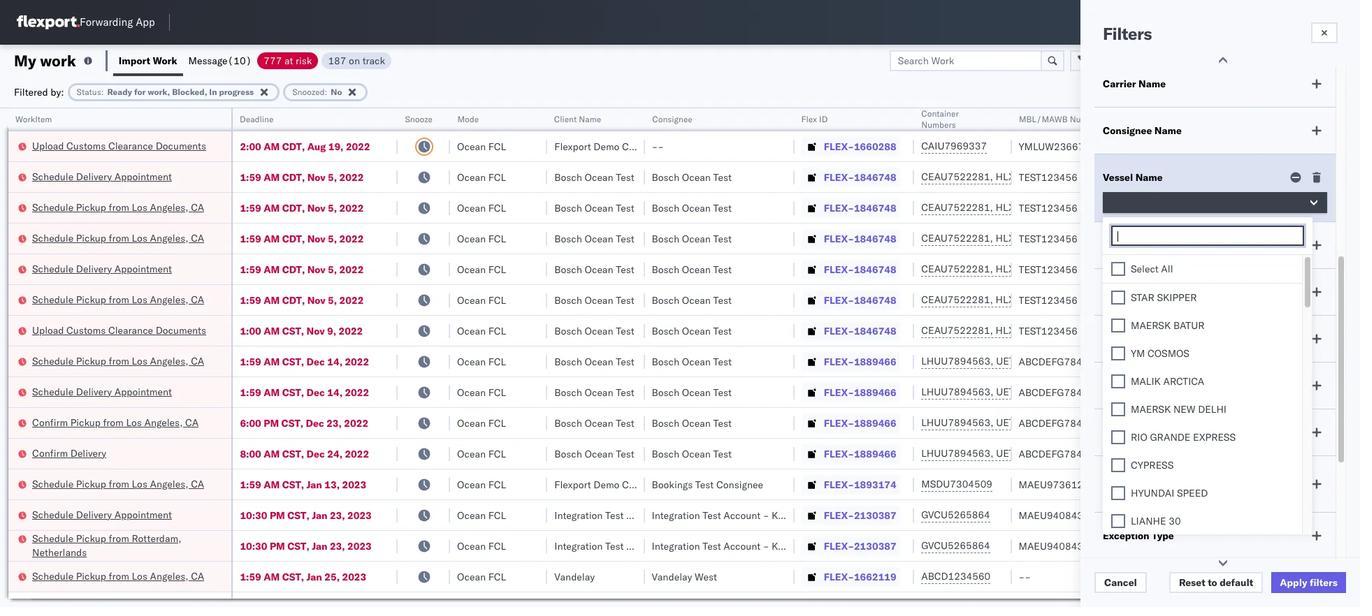 Task type: vqa. For each thing, say whether or not it's contained in the screenshot.
Customs in Ready For Customs Clearance
yes



Task type: locate. For each thing, give the bounding box(es) containing it.
0 vertical spatial jawla
[[1240, 140, 1264, 153]]

0 horizontal spatial work
[[153, 54, 177, 67]]

deadline
[[240, 114, 274, 124], [1103, 286, 1145, 298]]

2 schedule delivery appointment from the top
[[32, 262, 172, 275]]

flex-2130387 for schedule pickup from rotterdam, netherlands
[[824, 540, 896, 552]]

3 resize handle column header from the left
[[433, 108, 450, 607]]

2 1889466 from the top
[[854, 386, 896, 399]]

3 ceau7522281, from the top
[[921, 232, 993, 245]]

Search Shipments (/) text field
[[1092, 12, 1227, 33]]

3 hlxu6269489, from the top
[[996, 232, 1067, 245]]

1 am from the top
[[264, 140, 280, 153]]

no
[[331, 86, 342, 97]]

1 vertical spatial confirm
[[32, 447, 68, 460]]

angeles, for confirm pickup from los angeles, ca "link"
[[144, 416, 183, 429]]

1 flexport demo consignee from the top
[[554, 140, 669, 153]]

2023 right 13,
[[342, 478, 366, 491]]

customs
[[66, 139, 106, 152], [66, 324, 106, 337], [1152, 473, 1193, 486]]

dec up 6:00 pm cst, dec 23, 2022
[[307, 386, 325, 399]]

2 vertical spatial gaurav jawla
[[1206, 263, 1264, 276]]

2 14, from the top
[[327, 386, 342, 399]]

0 vertical spatial 2130387
[[854, 509, 896, 522]]

delivery for 10:30 pm cst, jan 23, 2023
[[76, 508, 112, 521]]

2023 right 25,
[[342, 571, 366, 583]]

integration test account - karl lagerfeld for schedule pickup from rotterdam, netherlands
[[652, 540, 834, 552]]

delhi
[[1198, 403, 1227, 416]]

23,
[[327, 417, 342, 429], [330, 509, 345, 522], [330, 540, 345, 552]]

1 vertical spatial gaurav
[[1206, 202, 1237, 214]]

demo down client name button
[[594, 140, 620, 153]]

7 am from the top
[[264, 325, 280, 337]]

1 vertical spatial 2130387
[[854, 540, 896, 552]]

lhuu7894563, for confirm delivery
[[921, 447, 993, 460]]

lianhe
[[1131, 515, 1166, 528]]

arrival
[[1103, 333, 1135, 345]]

10:30 pm cst, jan 23, 2023 up 1:59 am cst, jan 25, 2023
[[240, 540, 372, 552]]

name right carrier
[[1138, 78, 1166, 90]]

9 1:59 from the top
[[240, 571, 261, 583]]

resize handle column header for flex id
[[898, 108, 914, 607]]

gaurav
[[1206, 140, 1237, 153], [1206, 202, 1237, 214], [1206, 263, 1237, 276]]

0 vertical spatial flexport
[[554, 140, 591, 153]]

1 vertical spatial upload customs clearance documents button
[[32, 323, 206, 339]]

-- down 'consignee' button
[[652, 140, 664, 153]]

4 uetu5238478 from the top
[[996, 447, 1064, 460]]

9 am from the top
[[264, 386, 280, 399]]

4 1889466 from the top
[[854, 448, 896, 460]]

4 schedule delivery appointment button from the top
[[32, 508, 172, 523]]

0 vertical spatial maersk
[[1131, 319, 1171, 332]]

name inside button
[[579, 114, 601, 124]]

2130387 up 1662119
[[854, 540, 896, 552]]

0 vertical spatial savant
[[1238, 232, 1268, 245]]

schedule delivery appointment button
[[32, 169, 172, 185], [32, 262, 172, 277], [32, 385, 172, 400], [32, 508, 172, 523]]

1 vertical spatial savant
[[1238, 417, 1268, 429]]

lagerfeld for schedule pickup from rotterdam, netherlands
[[792, 540, 834, 552]]

work left rio
[[1103, 426, 1127, 439]]

0 vertical spatial account
[[724, 509, 760, 522]]

angeles, for fourth schedule pickup from los angeles, ca link from the top of the page
[[150, 355, 188, 367]]

ca inside "link"
[[185, 416, 199, 429]]

1 horizontal spatial date
[[1181, 239, 1203, 252]]

upload customs clearance documents button for 1:00 am cst, nov 9, 2022
[[32, 323, 206, 339]]

1 confirm from the top
[[32, 416, 68, 429]]

1 horizontal spatial ready
[[1103, 473, 1132, 486]]

abcd1234560
[[921, 570, 991, 583]]

1 vertical spatial customs
[[66, 324, 106, 337]]

pickup for 3rd schedule pickup from los angeles, ca link
[[76, 293, 106, 306]]

10 flex- from the top
[[824, 417, 854, 429]]

2023 down 1:59 am cst, jan 13, 2023
[[347, 509, 372, 522]]

1 vertical spatial upload
[[32, 324, 64, 337]]

date up ym
[[1137, 333, 1159, 345]]

maersk
[[1131, 319, 1171, 332], [1131, 403, 1171, 416]]

4 hlxu6269489, from the top
[[996, 263, 1067, 275]]

confirm for confirm delivery
[[32, 447, 68, 460]]

4 5, from the top
[[328, 263, 337, 276]]

delivery for 1:59 am cst, dec 14, 2022
[[76, 385, 112, 398]]

1 vertical spatial account
[[724, 540, 760, 552]]

flex-2130387 up flex-1662119
[[824, 540, 896, 552]]

2 flexport demo consignee from the top
[[554, 478, 669, 491]]

from for first schedule pickup from los angeles, ca link from the bottom
[[109, 570, 129, 583]]

0 vertical spatial documents
[[156, 139, 206, 152]]

0 horizontal spatial deadline
[[240, 114, 274, 124]]

1 vertical spatial flexport
[[554, 478, 591, 491]]

2 integration from the top
[[652, 540, 700, 552]]

4 1:59 from the top
[[240, 263, 261, 276]]

jan left 13,
[[307, 478, 322, 491]]

west
[[695, 571, 717, 583]]

1 vertical spatial maersk
[[1131, 403, 1171, 416]]

0 vertical spatial integration test account - karl lagerfeld
[[652, 509, 834, 522]]

work right import
[[153, 54, 177, 67]]

0 vertical spatial demo
[[594, 140, 620, 153]]

1 vandelay from the left
[[554, 571, 595, 583]]

uetu5238478
[[996, 355, 1064, 368], [996, 386, 1064, 398], [996, 417, 1064, 429], [996, 447, 1064, 460]]

resize handle column header for consignee
[[778, 108, 795, 607]]

2 vertical spatial jawla
[[1240, 263, 1264, 276]]

choi
[[1249, 509, 1270, 522]]

-- right abcd1234560 in the right bottom of the page
[[1019, 571, 1031, 583]]

ym
[[1131, 347, 1145, 360]]

0 horizontal spatial operator
[[1103, 379, 1145, 392]]

name right vessel
[[1135, 171, 1163, 184]]

5,
[[328, 171, 337, 183], [328, 202, 337, 214], [328, 232, 337, 245], [328, 263, 337, 276], [328, 294, 337, 306]]

demo left bookings in the bottom of the page
[[594, 478, 620, 491]]

documents left 1:00
[[156, 324, 206, 337]]

nov
[[307, 171, 325, 183], [307, 202, 325, 214], [307, 232, 325, 245], [307, 263, 325, 276], [307, 294, 325, 306], [307, 325, 325, 337]]

5 ceau7522281, from the top
[[921, 294, 993, 306]]

action
[[1311, 54, 1342, 67]]

confirm pickup from los angeles, ca button
[[32, 415, 199, 431]]

flex-1846748 button
[[802, 167, 899, 187], [802, 167, 899, 187], [802, 198, 899, 218], [802, 198, 899, 218], [802, 229, 899, 248], [802, 229, 899, 248], [802, 260, 899, 279], [802, 260, 899, 279], [802, 290, 899, 310], [802, 290, 899, 310], [802, 321, 899, 341], [802, 321, 899, 341]]

jawla for upload customs clearance documents
[[1240, 140, 1264, 153]]

numbers inside button
[[1069, 114, 1104, 124]]

2 1:59 am cst, dec 14, 2022 from the top
[[240, 386, 369, 399]]

0 horizontal spatial date
[[1137, 333, 1159, 345]]

cypress
[[1131, 459, 1174, 472]]

hlxu8034992 up arrival
[[1070, 294, 1138, 306]]

4 resize handle column header from the left
[[531, 108, 547, 607]]

187 on track
[[328, 54, 385, 67]]

angeles, for 2nd schedule pickup from los angeles, ca link from the bottom of the page
[[150, 478, 188, 490]]

3 1846748 from the top
[[854, 232, 896, 245]]

pickup for first schedule pickup from los angeles, ca link from the bottom
[[76, 570, 106, 583]]

schedule pickup from rotterdam, netherlands button
[[32, 532, 213, 561]]

6 schedule pickup from los angeles, ca button from the top
[[32, 569, 204, 585]]

clearance for 1:00 am cst, nov 9, 2022
[[108, 324, 153, 337]]

4 hlxu8034992 from the top
[[1070, 263, 1138, 275]]

jan up 25,
[[312, 540, 327, 552]]

dec down 1:00 am cst, nov 9, 2022
[[307, 355, 325, 368]]

integration down bookings in the bottom of the page
[[652, 509, 700, 522]]

gvcu5265864 down msdu7304509 on the right bottom
[[921, 509, 990, 521]]

resize handle column header
[[215, 108, 232, 607], [381, 108, 398, 607], [433, 108, 450, 607], [531, 108, 547, 607], [628, 108, 645, 607], [778, 108, 795, 607], [898, 108, 914, 607], [995, 108, 1012, 607], [1182, 108, 1199, 607], [1279, 108, 1296, 607], [1324, 108, 1341, 607]]

0 vertical spatial 10:30 pm cst, jan 23, 2023
[[240, 509, 372, 522]]

omkar right quoted delivery date
[[1206, 232, 1235, 245]]

los for first schedule pickup from los angeles, ca link
[[132, 201, 147, 214]]

delivery for 8:00 am cst, dec 24, 2022
[[70, 447, 106, 460]]

1846748
[[854, 171, 896, 183], [854, 202, 896, 214], [854, 232, 896, 245], [854, 263, 896, 276], [854, 294, 896, 306], [854, 325, 896, 337]]

0 vertical spatial gaurav jawla
[[1206, 140, 1264, 153]]

6:00
[[240, 417, 261, 429]]

gaurav for schedule pickup from los angeles, ca
[[1206, 202, 1237, 214]]

1 vertical spatial deadline
[[1103, 286, 1145, 298]]

10:30 down 1:59 am cst, jan 13, 2023
[[240, 509, 267, 522]]

0 vertical spatial --
[[652, 140, 664, 153]]

pm down 1:59 am cst, jan 13, 2023
[[270, 509, 285, 522]]

deadline down select
[[1103, 286, 1145, 298]]

1 documents from the top
[[156, 139, 206, 152]]

2130387 down 1893174
[[854, 509, 896, 522]]

4 ceau7522281, from the top
[[921, 263, 993, 275]]

documents
[[156, 139, 206, 152], [156, 324, 206, 337]]

1 omkar from the top
[[1206, 232, 1235, 245]]

from for confirm pickup from los angeles, ca "link"
[[103, 416, 124, 429]]

jan down 13,
[[312, 509, 327, 522]]

0 vertical spatial flex-2130387
[[824, 509, 896, 522]]

0 vertical spatial 1:59 am cst, dec 14, 2022
[[240, 355, 369, 368]]

0 vertical spatial maeu9408431
[[1019, 509, 1089, 522]]

1:59 am cdt, nov 5, 2022 for 3rd schedule pickup from los angeles, ca link
[[240, 294, 364, 306]]

angeles, for 3rd schedule pickup from los angeles, ca link
[[150, 293, 188, 306]]

ready left for on the left of page
[[107, 86, 132, 97]]

6 ceau7522281, hlxu6269489, hlxu8034992 from the top
[[921, 324, 1138, 337]]

23, down 13,
[[330, 509, 345, 522]]

schedule delivery appointment for 1:59 am cst, dec 14, 2022
[[32, 385, 172, 398]]

jaehyung choi - test origin agent
[[1206, 509, 1358, 522]]

3 schedule delivery appointment from the top
[[32, 385, 172, 398]]

4 1846748 from the top
[[854, 263, 896, 276]]

dec left 24,
[[307, 448, 325, 460]]

maersk up item
[[1131, 403, 1171, 416]]

gaurav for upload customs clearance documents
[[1206, 140, 1237, 153]]

0 vertical spatial ready
[[107, 86, 132, 97]]

5 resize handle column header from the left
[[628, 108, 645, 607]]

ready left for
[[1103, 473, 1132, 486]]

1 vertical spatial maeu9408431
[[1019, 540, 1089, 552]]

1 gvcu5265864 from the top
[[921, 509, 990, 521]]

0 horizontal spatial numbers
[[921, 120, 956, 130]]

msdu7304509
[[921, 478, 992, 491]]

hlxu8034992 up select
[[1070, 232, 1138, 245]]

upload customs clearance documents button
[[32, 139, 206, 154], [32, 323, 206, 339]]

6 1846748 from the top
[[854, 325, 896, 337]]

1 vertical spatial upload customs clearance documents
[[32, 324, 206, 337]]

resize handle column header for container numbers
[[995, 108, 1012, 607]]

1 vertical spatial --
[[1019, 571, 1031, 583]]

numbers inside container numbers
[[921, 120, 956, 130]]

0 vertical spatial 10:30
[[240, 509, 267, 522]]

delivery for 1:59 am cdt, nov 5, 2022
[[76, 262, 112, 275]]

deadline up 2:00
[[240, 114, 274, 124]]

1 vertical spatial flexport demo consignee
[[554, 478, 669, 491]]

6 hlxu8034992 from the top
[[1070, 324, 1138, 337]]

1 uetu5238478 from the top
[[996, 355, 1064, 368]]

1 vertical spatial integration test account - karl lagerfeld
[[652, 540, 834, 552]]

omkar savant
[[1206, 232, 1268, 245], [1206, 417, 1268, 429]]

12 am from the top
[[264, 571, 280, 583]]

flex-1893174 button
[[802, 475, 899, 494], [802, 475, 899, 494]]

flex-1889466 for schedule pickup from los angeles, ca
[[824, 355, 896, 368]]

from for fourth schedule pickup from los angeles, ca link from the top of the page
[[109, 355, 129, 367]]

schedule delivery appointment
[[32, 170, 172, 183], [32, 262, 172, 275], [32, 385, 172, 398], [32, 508, 172, 521]]

delivery inside the confirm delivery link
[[70, 447, 106, 460]]

flex-1662119
[[824, 571, 896, 583]]

1 horizontal spatial work
[[1103, 426, 1127, 439]]

24,
[[327, 448, 342, 460]]

0 vertical spatial work
[[153, 54, 177, 67]]

jan left 25,
[[307, 571, 322, 583]]

flex-2130387
[[824, 509, 896, 522], [824, 540, 896, 552]]

at
[[284, 54, 293, 67]]

from inside schedule pickup from rotterdam, netherlands
[[109, 532, 129, 545]]

0 vertical spatial customs
[[66, 139, 106, 152]]

numbers down container
[[921, 120, 956, 130]]

cst, down 1:59 am cst, jan 13, 2023
[[287, 509, 309, 522]]

4 flex-1889466 from the top
[[824, 448, 896, 460]]

schedule pickup from los angeles, ca button
[[32, 200, 204, 216], [32, 231, 204, 246], [32, 292, 204, 308], [32, 354, 204, 369], [32, 477, 204, 492], [32, 569, 204, 585]]

1:59 am cst, dec 14, 2022 down 1:00 am cst, nov 9, 2022
[[240, 355, 369, 368]]

10:30 up 1:59 am cst, jan 25, 2023
[[240, 540, 267, 552]]

pm for schedule delivery appointment
[[270, 509, 285, 522]]

10:30 for schedule pickup from rotterdam, netherlands
[[240, 540, 267, 552]]

1 upload customs clearance documents button from the top
[[32, 139, 206, 154]]

deadline inside 'button'
[[240, 114, 274, 124]]

2 vertical spatial 23,
[[330, 540, 345, 552]]

work item type
[[1103, 426, 1175, 439]]

flexport demo consignee
[[554, 140, 669, 153], [554, 478, 669, 491]]

: left "no"
[[325, 86, 327, 97]]

:
[[101, 86, 104, 97], [325, 86, 327, 97]]

numbers up ymluw236679313
[[1069, 114, 1104, 124]]

23, up 25,
[[330, 540, 345, 552]]

schedule delivery appointment link
[[32, 169, 172, 183], [32, 262, 172, 276], [32, 385, 172, 399], [32, 508, 172, 522]]

type down the lianhe 30
[[1152, 530, 1174, 542]]

flex-1660288 button
[[802, 137, 899, 156], [802, 137, 899, 156]]

bosch ocean test
[[554, 171, 634, 183], [652, 171, 732, 183], [554, 202, 634, 214], [652, 202, 732, 214], [554, 232, 634, 245], [652, 232, 732, 245], [554, 263, 634, 276], [652, 263, 732, 276], [554, 294, 634, 306], [652, 294, 732, 306], [554, 325, 634, 337], [652, 325, 732, 337], [554, 355, 634, 368], [652, 355, 732, 368], [554, 386, 634, 399], [652, 386, 732, 399], [554, 417, 634, 429], [652, 417, 732, 429], [554, 448, 634, 460], [652, 448, 732, 460]]

cdt,
[[282, 140, 305, 153], [282, 171, 305, 183], [282, 202, 305, 214], [282, 232, 305, 245], [282, 263, 305, 276], [282, 294, 305, 306]]

10:30 pm cst, jan 23, 2023 down 1:59 am cst, jan 13, 2023
[[240, 509, 372, 522]]

0 vertical spatial flexport demo consignee
[[554, 140, 669, 153]]

pickup inside schedule pickup from rotterdam, netherlands
[[76, 532, 106, 545]]

list box
[[1103, 255, 1302, 607]]

2 schedule pickup from los angeles, ca from the top
[[32, 232, 204, 244]]

los inside "link"
[[126, 416, 142, 429]]

4 appointment from the top
[[114, 508, 172, 521]]

0 vertical spatial upload customs clearance documents link
[[32, 139, 206, 153]]

account
[[724, 509, 760, 522], [724, 540, 760, 552]]

flex-2130387 for schedule delivery appointment
[[824, 509, 896, 522]]

10 resize handle column header from the left
[[1279, 108, 1296, 607]]

work
[[153, 54, 177, 67], [1103, 426, 1127, 439]]

3 hlxu8034992 from the top
[[1070, 232, 1138, 245]]

0 vertical spatial 14,
[[327, 355, 342, 368]]

flex-2130387 down the flex-1893174
[[824, 509, 896, 522]]

cst, left 9,
[[282, 325, 304, 337]]

2 appointment from the top
[[114, 262, 172, 275]]

cst, up 1:59 am cst, jan 25, 2023
[[287, 540, 309, 552]]

lagerfeld up flex-1662119
[[792, 540, 834, 552]]

14, down 9,
[[327, 355, 342, 368]]

23, up 24,
[[327, 417, 342, 429]]

pm right 6:00
[[264, 417, 279, 429]]

uetu5238478 for schedule pickup from los angeles, ca
[[996, 355, 1064, 368]]

1 vertical spatial operator
[[1103, 379, 1145, 392]]

maeu9408431
[[1019, 509, 1089, 522], [1019, 540, 1089, 552]]

1 vertical spatial ready
[[1103, 473, 1132, 486]]

1 vertical spatial karl
[[772, 540, 790, 552]]

1 horizontal spatial numbers
[[1069, 114, 1104, 124]]

1 gaurav jawla from the top
[[1206, 140, 1264, 153]]

2022
[[346, 140, 370, 153], [339, 171, 364, 183], [339, 202, 364, 214], [339, 232, 364, 245], [339, 263, 364, 276], [339, 294, 364, 306], [339, 325, 363, 337], [345, 355, 369, 368], [345, 386, 369, 399], [344, 417, 368, 429], [345, 448, 369, 460]]

clearance for 2:00 am cdt, aug 19, 2022
[[108, 139, 153, 152]]

1889466
[[854, 355, 896, 368], [854, 386, 896, 399], [854, 417, 896, 429], [854, 448, 896, 460]]

1 vertical spatial 10:30
[[240, 540, 267, 552]]

2 upload customs clearance documents link from the top
[[32, 323, 206, 337]]

None checkbox
[[1111, 262, 1125, 276], [1111, 291, 1125, 305], [1111, 347, 1125, 361], [1111, 375, 1125, 389], [1111, 403, 1125, 417], [1111, 431, 1125, 444], [1111, 514, 1125, 528], [1111, 262, 1125, 276], [1111, 291, 1125, 305], [1111, 347, 1125, 361], [1111, 375, 1125, 389], [1111, 403, 1125, 417], [1111, 431, 1125, 444], [1111, 514, 1125, 528]]

5 schedule pickup from los angeles, ca link from the top
[[32, 477, 204, 491]]

upload
[[32, 139, 64, 152], [32, 324, 64, 337]]

omkar for lhuu7894563, uetu5238478
[[1206, 417, 1235, 429]]

default
[[1220, 577, 1253, 589]]

abcdefg78456546 for schedule delivery appointment
[[1019, 386, 1113, 399]]

omkar up express
[[1206, 417, 1235, 429]]

omkar for ceau7522281, hlxu6269489, hlxu8034992
[[1206, 232, 1235, 245]]

2 jawla from the top
[[1240, 202, 1264, 214]]

angeles, for fifth schedule pickup from los angeles, ca link from the bottom of the page
[[150, 232, 188, 244]]

15 ocean fcl from the top
[[457, 571, 506, 583]]

snooze
[[405, 114, 432, 124]]

operator
[[1206, 114, 1239, 124], [1103, 379, 1145, 392]]

0 vertical spatial lagerfeld
[[792, 509, 834, 522]]

lagerfeld down the flex-1893174
[[792, 509, 834, 522]]

documents for 1:00 am cst, nov 9, 2022
[[156, 324, 206, 337]]

omkar savant for lhuu7894563, uetu5238478
[[1206, 417, 1268, 429]]

2 vertical spatial customs
[[1152, 473, 1193, 486]]

0 vertical spatial 23,
[[327, 417, 342, 429]]

confirm inside "link"
[[32, 416, 68, 429]]

schedule delivery appointment button for 1:59 am cdt, nov 5, 2022
[[32, 262, 172, 277]]

carrier
[[1103, 78, 1136, 90]]

savant for ceau7522281, hlxu6269489, hlxu8034992
[[1238, 232, 1268, 245]]

jan for schedule pickup from rotterdam, netherlands link in the left bottom of the page
[[312, 540, 327, 552]]

jawla
[[1240, 140, 1264, 153], [1240, 202, 1264, 214], [1240, 263, 1264, 276]]

2023 up 1:59 am cst, jan 25, 2023
[[347, 540, 372, 552]]

demo
[[594, 140, 620, 153], [594, 478, 620, 491]]

2 test123456 from the top
[[1019, 202, 1078, 214]]

3 schedule pickup from los angeles, ca button from the top
[[32, 292, 204, 308]]

11 am from the top
[[264, 478, 280, 491]]

2 hlxu6269489, from the top
[[996, 201, 1067, 214]]

appointment for 1:59 am cdt, nov 5, 2022
[[114, 262, 172, 275]]

1 vertical spatial 10:30 pm cst, jan 23, 2023
[[240, 540, 372, 552]]

angeles, inside "link"
[[144, 416, 183, 429]]

1 vertical spatial 1:59 am cst, dec 14, 2022
[[240, 386, 369, 399]]

1 cdt, from the top
[[282, 140, 305, 153]]

13 fcl from the top
[[488, 509, 506, 522]]

0 vertical spatial pm
[[264, 417, 279, 429]]

from
[[109, 201, 129, 214], [109, 232, 129, 244], [109, 293, 129, 306], [109, 355, 129, 367], [103, 416, 124, 429], [109, 478, 129, 490], [109, 532, 129, 545], [109, 570, 129, 583]]

1:59 am cst, dec 14, 2022 up 6:00 pm cst, dec 23, 2022
[[240, 386, 369, 399]]

0 vertical spatial gvcu5265864
[[921, 509, 990, 521]]

5, for 3rd schedule pickup from los angeles, ca link
[[328, 294, 337, 306]]

1 jawla from the top
[[1240, 140, 1264, 153]]

rio grande express
[[1131, 431, 1236, 444]]

hlxu8034992 down quoted
[[1070, 263, 1138, 275]]

2 schedule delivery appointment button from the top
[[32, 262, 172, 277]]

6 ocean fcl from the top
[[457, 294, 506, 306]]

8 schedule from the top
[[32, 478, 73, 490]]

0 vertical spatial karl
[[772, 509, 790, 522]]

resize handle column header for workitem
[[215, 108, 232, 607]]

abcdefg78456546 for confirm delivery
[[1019, 448, 1113, 460]]

caiu7969337
[[921, 140, 987, 152]]

for
[[1134, 473, 1150, 486]]

0 vertical spatial gaurav
[[1206, 140, 1237, 153]]

pickup for fifth schedule pickup from los angeles, ca link from the bottom of the page
[[76, 232, 106, 244]]

flex
[[802, 114, 817, 124]]

1 horizontal spatial vandelay
[[652, 571, 692, 583]]

0 vertical spatial deadline
[[240, 114, 274, 124]]

4 schedule delivery appointment link from the top
[[32, 508, 172, 522]]

schedule inside schedule pickup from rotterdam, netherlands
[[32, 532, 73, 545]]

1889466 for schedule delivery appointment
[[854, 386, 896, 399]]

5 ocean fcl from the top
[[457, 263, 506, 276]]

0 vertical spatial upload
[[32, 139, 64, 152]]

integration test account - karl lagerfeld down bookings test consignee
[[652, 509, 834, 522]]

select all
[[1131, 263, 1173, 275]]

1 vertical spatial gvcu5265864
[[921, 540, 990, 552]]

None text field
[[1116, 231, 1303, 243]]

los for fifth schedule pickup from los angeles, ca link from the bottom of the page
[[132, 232, 147, 244]]

ymluw236679313
[[1019, 140, 1109, 153]]

4 ceau7522281, hlxu6269489, hlxu8034992 from the top
[[921, 263, 1138, 275]]

am
[[264, 140, 280, 153], [264, 171, 280, 183], [264, 202, 280, 214], [264, 232, 280, 245], [264, 263, 280, 276], [264, 294, 280, 306], [264, 325, 280, 337], [264, 355, 280, 368], [264, 386, 280, 399], [264, 448, 280, 460], [264, 478, 280, 491], [264, 571, 280, 583]]

pickup for first schedule pickup from los angeles, ca link
[[76, 201, 106, 214]]

4 lhuu7894563, from the top
[[921, 447, 993, 460]]

5 5, from the top
[[328, 294, 337, 306]]

0 vertical spatial operator
[[1206, 114, 1239, 124]]

: up workitem button
[[101, 86, 104, 97]]

0 vertical spatial upload customs clearance documents
[[32, 139, 206, 152]]

6:00 pm cst, dec 23, 2022
[[240, 417, 368, 429]]

23, for schedule delivery appointment
[[330, 509, 345, 522]]

0 vertical spatial upload customs clearance documents button
[[32, 139, 206, 154]]

confirm pickup from los angeles, ca
[[32, 416, 199, 429]]

integration test account - karl lagerfeld for schedule delivery appointment
[[652, 509, 834, 522]]

date up the skipper
[[1181, 239, 1203, 252]]

1 hlxu6269489, from the top
[[996, 171, 1067, 183]]

1 vertical spatial 14,
[[327, 386, 342, 399]]

integration test account - karl lagerfeld up west
[[652, 540, 834, 552]]

from inside "link"
[[103, 416, 124, 429]]

0 vertical spatial integration
[[652, 509, 700, 522]]

2023 for first schedule pickup from los angeles, ca link from the bottom
[[342, 571, 366, 583]]

1:00 am cst, nov 9, 2022
[[240, 325, 363, 337]]

flex-1662119 button
[[802, 567, 899, 587], [802, 567, 899, 587]]

pm up 1:59 am cst, jan 25, 2023
[[270, 540, 285, 552]]

1 horizontal spatial --
[[1019, 571, 1031, 583]]

1 vertical spatial documents
[[156, 324, 206, 337]]

None checkbox
[[1111, 319, 1125, 333], [1111, 458, 1125, 472], [1111, 486, 1125, 500], [1111, 319, 1125, 333], [1111, 458, 1125, 472], [1111, 486, 1125, 500]]

8 flex- from the top
[[824, 355, 854, 368]]

ceau7522281, hlxu6269489, hlxu8034992
[[921, 171, 1138, 183], [921, 201, 1138, 214], [921, 232, 1138, 245], [921, 263, 1138, 275], [921, 294, 1138, 306], [921, 324, 1138, 337]]

batch action
[[1281, 54, 1342, 67]]

pickup for schedule pickup from rotterdam, netherlands link in the left bottom of the page
[[76, 532, 106, 545]]

11 resize handle column header from the left
[[1324, 108, 1341, 607]]

1 vertical spatial omkar savant
[[1206, 417, 1268, 429]]

appointment for 1:59 am cst, dec 14, 2022
[[114, 385, 172, 398]]

from for fifth schedule pickup from los angeles, ca link from the bottom of the page
[[109, 232, 129, 244]]

2 vertical spatial clearance
[[1103, 483, 1151, 496]]

ocean fcl
[[457, 140, 506, 153], [457, 171, 506, 183], [457, 202, 506, 214], [457, 232, 506, 245], [457, 263, 506, 276], [457, 294, 506, 306], [457, 325, 506, 337], [457, 355, 506, 368], [457, 386, 506, 399], [457, 417, 506, 429], [457, 448, 506, 460], [457, 478, 506, 491], [457, 509, 506, 522], [457, 540, 506, 552], [457, 571, 506, 583]]

lhuu7894563, for schedule delivery appointment
[[921, 386, 993, 398]]

documents down "blocked,"
[[156, 139, 206, 152]]

pickup for confirm pickup from los angeles, ca "link"
[[70, 416, 101, 429]]

5, for fifth schedule pickup from los angeles, ca link from the bottom of the page
[[328, 232, 337, 245]]

7 ocean fcl from the top
[[457, 325, 506, 337]]

schedule pickup from los angeles, ca link
[[32, 200, 204, 214], [32, 231, 204, 245], [32, 292, 204, 306], [32, 354, 204, 368], [32, 477, 204, 491], [32, 569, 204, 583]]

2 maersk from the top
[[1131, 403, 1171, 416]]

flex-
[[824, 140, 854, 153], [824, 171, 854, 183], [824, 202, 854, 214], [824, 232, 854, 245], [824, 263, 854, 276], [824, 294, 854, 306], [824, 325, 854, 337], [824, 355, 854, 368], [824, 386, 854, 399], [824, 417, 854, 429], [824, 448, 854, 460], [824, 478, 854, 491], [824, 509, 854, 522], [824, 540, 854, 552], [824, 571, 854, 583]]

1 vertical spatial flex-2130387
[[824, 540, 896, 552]]

flex-1889466 for schedule delivery appointment
[[824, 386, 896, 399]]

14, up 6:00 pm cst, dec 23, 2022
[[327, 386, 342, 399]]

1 integration test account - karl lagerfeld from the top
[[652, 509, 834, 522]]

0 vertical spatial clearance
[[108, 139, 153, 152]]

integration test account - karl lagerfeld
[[652, 509, 834, 522], [652, 540, 834, 552]]

integration for schedule pickup from rotterdam, netherlands
[[652, 540, 700, 552]]

1 vertical spatial demo
[[594, 478, 620, 491]]

1 vertical spatial gaurav jawla
[[1206, 202, 1264, 214]]

5 schedule from the top
[[32, 293, 73, 306]]

2 10:30 pm cst, jan 23, 2023 from the top
[[240, 540, 372, 552]]

dec up 8:00 am cst, dec 24, 2022
[[306, 417, 324, 429]]

1 vertical spatial date
[[1137, 333, 1159, 345]]

cst, down 1:00 am cst, nov 9, 2022
[[282, 355, 304, 368]]

2 vertical spatial pm
[[270, 540, 285, 552]]

name for vessel name
[[1135, 171, 1163, 184]]

0 vertical spatial confirm
[[32, 416, 68, 429]]

2 ocean fcl from the top
[[457, 171, 506, 183]]

1 vertical spatial lagerfeld
[[792, 540, 834, 552]]

flex-1889466 button
[[802, 352, 899, 371], [802, 352, 899, 371], [802, 383, 899, 402], [802, 383, 899, 402], [802, 413, 899, 433], [802, 413, 899, 433], [802, 444, 899, 464], [802, 444, 899, 464]]

container
[[921, 108, 959, 119]]

gvcu5265864 up abcd1234560 in the right bottom of the page
[[921, 540, 990, 552]]

hlxu8034992 up ym
[[1070, 324, 1138, 337]]

10 ocean fcl from the top
[[457, 417, 506, 429]]

message (10)
[[188, 54, 252, 67]]

name down carrier name
[[1154, 124, 1182, 137]]

1 karl from the top
[[772, 509, 790, 522]]

2 maeu9408431 from the top
[[1019, 540, 1089, 552]]

from for 2nd schedule pickup from los angeles, ca link from the bottom of the page
[[109, 478, 129, 490]]

ca
[[191, 201, 204, 214], [191, 232, 204, 244], [191, 293, 204, 306], [191, 355, 204, 367], [185, 416, 199, 429], [191, 478, 204, 490], [191, 570, 204, 583]]

1 appointment from the top
[[114, 170, 172, 183]]

7 1:59 from the top
[[240, 386, 261, 399]]

2 1:59 from the top
[[240, 202, 261, 214]]

1 vertical spatial jawla
[[1240, 202, 1264, 214]]

los for 2nd schedule pickup from los angeles, ca link from the bottom of the page
[[132, 478, 147, 490]]

uetu5238478 for schedule delivery appointment
[[996, 386, 1064, 398]]

0 vertical spatial omkar savant
[[1206, 232, 1268, 245]]

0 horizontal spatial vandelay
[[554, 571, 595, 583]]

dec for schedule pickup from los angeles, ca
[[307, 355, 325, 368]]

11 schedule from the top
[[32, 570, 73, 583]]

1 vertical spatial 23,
[[330, 509, 345, 522]]

maersk up the arrival date
[[1131, 319, 1171, 332]]

forwarding
[[80, 16, 133, 29]]

1 horizontal spatial operator
[[1206, 114, 1239, 124]]

name right "client"
[[579, 114, 601, 124]]

5, for 1:59 am cdt, nov 5, 2022 schedule delivery appointment link
[[328, 263, 337, 276]]

1 horizontal spatial :
[[325, 86, 327, 97]]

pickup inside "link"
[[70, 416, 101, 429]]

10:30 pm cst, jan 23, 2023
[[240, 509, 372, 522], [240, 540, 372, 552]]

1 account from the top
[[724, 509, 760, 522]]

integration up vandelay west
[[652, 540, 700, 552]]

1 vertical spatial omkar
[[1206, 417, 1235, 429]]

30
[[1169, 515, 1181, 528]]

hlxu8034992 down ymluw236679313
[[1070, 171, 1138, 183]]

0 vertical spatial omkar
[[1206, 232, 1235, 245]]

clearance inside ready for customs clearance
[[1103, 483, 1151, 496]]

flex-1889466
[[824, 355, 896, 368], [824, 386, 896, 399], [824, 417, 896, 429], [824, 448, 896, 460]]

0 horizontal spatial :
[[101, 86, 104, 97]]

4 abcdefg78456546 from the top
[[1019, 448, 1113, 460]]

by:
[[51, 86, 64, 98]]

1 vertical spatial upload customs clearance documents link
[[32, 323, 206, 337]]

1 vertical spatial clearance
[[108, 324, 153, 337]]

hlxu8034992 down vessel
[[1070, 201, 1138, 214]]

lhuu7894563, uetu5238478
[[921, 355, 1064, 368], [921, 386, 1064, 398], [921, 417, 1064, 429], [921, 447, 1064, 460]]

type right item
[[1153, 426, 1175, 439]]

3 appointment from the top
[[114, 385, 172, 398]]

3 gaurav from the top
[[1206, 263, 1237, 276]]

resize handle column header for mbl/mawb numbers
[[1182, 108, 1199, 607]]



Task type: describe. For each thing, give the bounding box(es) containing it.
apply filters button
[[1271, 572, 1346, 593]]

2:00
[[240, 140, 261, 153]]

cst, up 6:00 pm cst, dec 23, 2022
[[282, 386, 304, 399]]

los for confirm pickup from los angeles, ca "link"
[[126, 416, 142, 429]]

6 hlxu6269489, from the top
[[996, 324, 1067, 337]]

import work
[[119, 54, 177, 67]]

5 1:59 from the top
[[240, 294, 261, 306]]

new
[[1173, 403, 1196, 416]]

6 schedule pickup from los angeles, ca link from the top
[[32, 569, 204, 583]]

filters
[[1310, 577, 1338, 589]]

6 schedule pickup from los angeles, ca from the top
[[32, 570, 204, 583]]

3 1:59 from the top
[[240, 232, 261, 245]]

14, for schedule delivery appointment
[[327, 386, 342, 399]]

14 flex- from the top
[[824, 540, 854, 552]]

jawla for schedule pickup from los angeles, ca
[[1240, 202, 1264, 214]]

filters
[[1103, 23, 1152, 44]]

3 cdt, from the top
[[282, 202, 305, 214]]

maeu9408431 for schedule pickup from rotterdam, netherlands
[[1019, 540, 1089, 552]]

list box containing select all
[[1103, 255, 1302, 607]]

6 schedule from the top
[[32, 355, 73, 367]]

4 cdt, from the top
[[282, 232, 305, 245]]

omkar savant for ceau7522281, hlxu6269489, hlxu8034992
[[1206, 232, 1268, 245]]

3 uetu5238478 from the top
[[996, 417, 1064, 429]]

container numbers
[[921, 108, 959, 130]]

savant for lhuu7894563, uetu5238478
[[1238, 417, 1268, 429]]

6 ceau7522281, from the top
[[921, 324, 993, 337]]

0 vertical spatial type
[[1153, 426, 1175, 439]]

2 flex- from the top
[[824, 171, 854, 183]]

maersk for maersk new delhi
[[1131, 403, 1171, 416]]

upload for 1:00 am cst, nov 9, 2022
[[32, 324, 64, 337]]

7 flex- from the top
[[824, 325, 854, 337]]

to
[[1208, 577, 1217, 589]]

confirm delivery
[[32, 447, 106, 460]]

2 schedule pickup from los angeles, ca button from the top
[[32, 231, 204, 246]]

1 1846748 from the top
[[854, 171, 896, 183]]

1:00
[[240, 325, 261, 337]]

reset to default
[[1179, 577, 1253, 589]]

13,
[[325, 478, 340, 491]]

apply
[[1280, 577, 1307, 589]]

3 gaurav jawla from the top
[[1206, 263, 1264, 276]]

14, for schedule pickup from los angeles, ca
[[327, 355, 342, 368]]

cosmos
[[1148, 347, 1189, 360]]

777 at risk
[[264, 54, 312, 67]]

flex-1893174
[[824, 478, 896, 491]]

Search Work text field
[[890, 50, 1042, 71]]

skipper
[[1157, 291, 1197, 304]]

cst, up 8:00 am cst, dec 24, 2022
[[281, 417, 303, 429]]

schedule pickup from rotterdam, netherlands link
[[32, 532, 213, 559]]

jan for 2nd schedule pickup from los angeles, ca link from the bottom of the page
[[307, 478, 322, 491]]

from for schedule pickup from rotterdam, netherlands link in the left bottom of the page
[[109, 532, 129, 545]]

vandelay for vandelay west
[[652, 571, 692, 583]]

gvcu5265864 for schedule pickup from rotterdam, netherlands
[[921, 540, 990, 552]]

1 1:59 am cdt, nov 5, 2022 from the top
[[240, 171, 364, 183]]

work inside button
[[153, 54, 177, 67]]

select
[[1131, 263, 1159, 275]]

1 flex- from the top
[[824, 140, 854, 153]]

5 schedule pickup from los angeles, ca button from the top
[[32, 477, 204, 492]]

lhuu7894563, for schedule pickup from los angeles, ca
[[921, 355, 993, 368]]

10:30 pm cst, jan 23, 2023 for schedule pickup from rotterdam, netherlands
[[240, 540, 372, 552]]

forwarding app link
[[17, 15, 155, 29]]

4 schedule pickup from los angeles, ca from the top
[[32, 355, 204, 367]]

6 test123456 from the top
[[1019, 325, 1078, 337]]

12 flex- from the top
[[824, 478, 854, 491]]

netherlands
[[32, 546, 87, 559]]

4 flex- from the top
[[824, 232, 854, 245]]

6 fcl from the top
[[488, 294, 506, 306]]

9,
[[327, 325, 336, 337]]

3 schedule pickup from los angeles, ca from the top
[[32, 293, 204, 306]]

grande
[[1150, 431, 1191, 444]]

express
[[1193, 431, 1236, 444]]

angeles, for first schedule pickup from los angeles, ca link from the bottom
[[150, 570, 188, 583]]

4 test123456 from the top
[[1019, 263, 1078, 276]]

cst, left 25,
[[282, 571, 304, 583]]

client
[[554, 114, 577, 124]]

schedule delivery appointment for 1:59 am cdt, nov 5, 2022
[[32, 262, 172, 275]]

status : ready for work, blocked, in progress
[[77, 86, 254, 97]]

lagerfeld for schedule delivery appointment
[[792, 509, 834, 522]]

name for client name
[[579, 114, 601, 124]]

account for schedule pickup from rotterdam, netherlands
[[724, 540, 760, 552]]

1 1:59 from the top
[[240, 171, 261, 183]]

bookings
[[652, 478, 693, 491]]

cancel
[[1104, 577, 1137, 589]]

vandelay west
[[652, 571, 717, 583]]

6 flex-1846748 from the top
[[824, 325, 896, 337]]

arctica
[[1163, 375, 1204, 388]]

schedule delivery appointment button for 1:59 am cst, dec 14, 2022
[[32, 385, 172, 400]]

3 abcdefg78456546 from the top
[[1019, 417, 1113, 429]]

0 horizontal spatial ready
[[107, 86, 132, 97]]

snoozed
[[292, 86, 325, 97]]

flex-1889466 for confirm delivery
[[824, 448, 896, 460]]

12 ocean fcl from the top
[[457, 478, 506, 491]]

risk
[[296, 54, 312, 67]]

in
[[209, 86, 217, 97]]

5 hlxu8034992 from the top
[[1070, 294, 1138, 306]]

flexport. image
[[17, 15, 80, 29]]

10:30 pm cst, jan 23, 2023 for schedule delivery appointment
[[240, 509, 372, 522]]

aug
[[307, 140, 326, 153]]

14 fcl from the top
[[488, 540, 506, 552]]

0 horizontal spatial --
[[652, 140, 664, 153]]

vandelay for vandelay
[[554, 571, 595, 583]]

los for fourth schedule pickup from los angeles, ca link from the top of the page
[[132, 355, 147, 367]]

1 horizontal spatial deadline
[[1103, 286, 1145, 298]]

schedule delivery appointment link for 1:59 am cst, dec 14, 2022
[[32, 385, 172, 399]]

demo for -
[[594, 140, 620, 153]]

5 test123456 from the top
[[1019, 294, 1078, 306]]

confirm delivery link
[[32, 446, 106, 460]]

resize handle column header for deadline
[[381, 108, 398, 607]]

1889466 for schedule pickup from los angeles, ca
[[854, 355, 896, 368]]

12 fcl from the top
[[488, 478, 506, 491]]

confirm for confirm pickup from los angeles, ca
[[32, 416, 68, 429]]

container numbers button
[[914, 106, 998, 131]]

mbl/mawb numbers
[[1019, 114, 1104, 124]]

1:59 am cdt, nov 5, 2022 for fifth schedule pickup from los angeles, ca link from the bottom of the page
[[240, 232, 364, 245]]

6 1:59 from the top
[[240, 355, 261, 368]]

message
[[188, 54, 228, 67]]

star
[[1131, 291, 1154, 304]]

maersk batur
[[1131, 319, 1205, 332]]

my
[[14, 51, 36, 70]]

app
[[136, 16, 155, 29]]

pickup for fourth schedule pickup from los angeles, ca link from the top of the page
[[76, 355, 106, 367]]

customs for 1:00 am cst, nov 9, 2022
[[66, 324, 106, 337]]

ready for customs clearance
[[1103, 473, 1193, 496]]

work,
[[148, 86, 170, 97]]

: for status
[[101, 86, 104, 97]]

1 vertical spatial work
[[1103, 426, 1127, 439]]

upload for 2:00 am cdt, aug 19, 2022
[[32, 139, 64, 152]]

karl for schedule delivery appointment
[[772, 509, 790, 522]]

integration for schedule delivery appointment
[[652, 509, 700, 522]]

1:59 am cst, dec 14, 2022 for schedule delivery appointment
[[240, 386, 369, 399]]

schedule pickup from rotterdam, netherlands
[[32, 532, 181, 559]]

9 schedule from the top
[[32, 508, 73, 521]]

3 fcl from the top
[[488, 202, 506, 214]]

1:59 am cst, jan 13, 2023
[[240, 478, 366, 491]]

los for 3rd schedule pickup from los angeles, ca link
[[132, 293, 147, 306]]

upload customs clearance documents button for 2:00 am cdt, aug 19, 2022
[[32, 139, 206, 154]]

1 flex-1846748 from the top
[[824, 171, 896, 183]]

3 schedule from the top
[[32, 232, 73, 244]]

2 am from the top
[[264, 171, 280, 183]]

8 1:59 from the top
[[240, 478, 261, 491]]

name for carrier name
[[1138, 78, 1166, 90]]

import
[[119, 54, 150, 67]]

4 ocean fcl from the top
[[457, 232, 506, 245]]

mode button
[[450, 111, 533, 125]]

1 hlxu8034992 from the top
[[1070, 171, 1138, 183]]

mbl/mawb numbers button
[[1012, 111, 1185, 125]]

jan for schedule delivery appointment link associated with 10:30 pm cst, jan 23, 2023
[[312, 509, 327, 522]]

4 am from the top
[[264, 232, 280, 245]]

forwarding app
[[80, 16, 155, 29]]

exception
[[1103, 530, 1149, 542]]

speed
[[1177, 487, 1208, 500]]

10 fcl from the top
[[488, 417, 506, 429]]

2 flex-1846748 from the top
[[824, 202, 896, 214]]

blocked,
[[172, 86, 207, 97]]

9 flex- from the top
[[824, 386, 854, 399]]

3 flex-1846748 from the top
[[824, 232, 896, 245]]

customs for 2:00 am cdt, aug 19, 2022
[[66, 139, 106, 152]]

cst, up 1:59 am cst, jan 13, 2023
[[282, 448, 304, 460]]

5 ceau7522281, hlxu6269489, hlxu8034992 from the top
[[921, 294, 1138, 306]]

my work
[[14, 51, 76, 70]]

schedule delivery appointment link for 10:30 pm cst, jan 23, 2023
[[32, 508, 172, 522]]

dec for schedule delivery appointment
[[307, 386, 325, 399]]

5 flex-1846748 from the top
[[824, 294, 896, 306]]

gvcu5265864 for schedule delivery appointment
[[921, 509, 990, 521]]

maeu9408431 for schedule delivery appointment
[[1019, 509, 1089, 522]]

upload customs clearance documents for 2:00
[[32, 139, 206, 152]]

batur
[[1173, 319, 1205, 332]]

3 ocean fcl from the top
[[457, 202, 506, 214]]

schedule delivery appointment button for 10:30 pm cst, jan 23, 2023
[[32, 508, 172, 523]]

name for consignee name
[[1154, 124, 1182, 137]]

jan for first schedule pickup from los angeles, ca link from the bottom
[[307, 571, 322, 583]]

documents for 2:00 am cdt, aug 19, 2022
[[156, 139, 206, 152]]

2023 for schedule pickup from rotterdam, netherlands link in the left bottom of the page
[[347, 540, 372, 552]]

item
[[1130, 426, 1151, 439]]

on
[[349, 54, 360, 67]]

4 flex-1846748 from the top
[[824, 263, 896, 276]]

workitem button
[[8, 111, 218, 125]]

2 ceau7522281, from the top
[[921, 201, 993, 214]]

schedule delivery appointment for 10:30 pm cst, jan 23, 2023
[[32, 508, 172, 521]]

2 schedule pickup from los angeles, ca link from the top
[[32, 231, 204, 245]]

flexport for bookings
[[554, 478, 591, 491]]

13 flex- from the top
[[824, 509, 854, 522]]

uetu5238478 for confirm delivery
[[996, 447, 1064, 460]]

4 fcl from the top
[[488, 232, 506, 245]]

dec for confirm delivery
[[307, 448, 325, 460]]

3 test123456 from the top
[[1019, 232, 1078, 245]]

8:00 am cst, dec 24, 2022
[[240, 448, 369, 460]]

los for first schedule pickup from los angeles, ca link from the bottom
[[132, 570, 147, 583]]

lhuu7894563, uetu5238478 for schedule delivery appointment
[[921, 386, 1064, 398]]

track
[[362, 54, 385, 67]]

19,
[[328, 140, 343, 153]]

2 hlxu8034992 from the top
[[1070, 201, 1138, 214]]

deadline button
[[233, 111, 384, 125]]

lianhe 30
[[1131, 515, 1181, 528]]

client name button
[[547, 111, 631, 125]]

5 cdt, from the top
[[282, 263, 305, 276]]

1:59 am cst, dec 14, 2022 for schedule pickup from los angeles, ca
[[240, 355, 369, 368]]

2 ceau7522281, hlxu6269489, hlxu8034992 from the top
[[921, 201, 1138, 214]]

flexport for -
[[554, 140, 591, 153]]

confirm pickup from los angeles, ca link
[[32, 415, 199, 429]]

all
[[1161, 263, 1173, 275]]

workitem
[[15, 114, 52, 124]]

ready inside ready for customs clearance
[[1103, 473, 1132, 486]]

1 vertical spatial type
[[1152, 530, 1174, 542]]

id
[[819, 114, 828, 124]]

batch
[[1281, 54, 1309, 67]]

gaurav jawla for schedule pickup from los angeles, ca
[[1206, 202, 1264, 214]]

cst, down 8:00 am cst, dec 24, 2022
[[282, 478, 304, 491]]

filtered by:
[[14, 86, 64, 98]]

1 ocean fcl from the top
[[457, 140, 506, 153]]

3 flex- from the top
[[824, 202, 854, 214]]

progress
[[219, 86, 254, 97]]

status
[[77, 86, 101, 97]]

bookings test consignee
[[652, 478, 763, 491]]

3 lhuu7894563, uetu5238478 from the top
[[921, 417, 1064, 429]]

1662119
[[854, 571, 896, 583]]

1 ceau7522281, from the top
[[921, 171, 993, 183]]

8 ocean fcl from the top
[[457, 355, 506, 368]]

3 flex-1889466 from the top
[[824, 417, 896, 429]]

15 fcl from the top
[[488, 571, 506, 583]]

quoted delivery date
[[1103, 239, 1203, 252]]

3 1889466 from the top
[[854, 417, 896, 429]]

exception type
[[1103, 530, 1174, 542]]

3 ceau7522281, hlxu6269489, hlxu8034992 from the top
[[921, 232, 1138, 245]]

13 ocean fcl from the top
[[457, 509, 506, 522]]

7 fcl from the top
[[488, 325, 506, 337]]

2130387 for schedule delivery appointment
[[854, 509, 896, 522]]

4 schedule pickup from los angeles, ca link from the top
[[32, 354, 204, 368]]

appointment for 10:30 pm cst, jan 23, 2023
[[114, 508, 172, 521]]

arrival date
[[1103, 333, 1159, 345]]

upload customs clearance documents link for 2:00 am cdt, aug 19, 2022
[[32, 139, 206, 153]]

upload customs clearance documents for 1:00
[[32, 324, 206, 337]]

import work button
[[113, 45, 183, 76]]

1893174
[[854, 478, 896, 491]]

8 fcl from the top
[[488, 355, 506, 368]]

flexport demo consignee for --
[[554, 140, 669, 153]]

maeu9736123
[[1019, 478, 1089, 491]]

4 schedule from the top
[[32, 262, 73, 275]]

2 cdt, from the top
[[282, 171, 305, 183]]

lhuu7894563, uetu5238478 for confirm delivery
[[921, 447, 1064, 460]]

from for 3rd schedule pickup from los angeles, ca link
[[109, 293, 129, 306]]

14 ocean fcl from the top
[[457, 540, 506, 552]]

3 schedule pickup from los angeles, ca link from the top
[[32, 292, 204, 306]]

6 cdt, from the top
[[282, 294, 305, 306]]

187
[[328, 54, 346, 67]]

customs inside ready for customs clearance
[[1152, 473, 1193, 486]]

5 fcl from the top
[[488, 263, 506, 276]]

client name
[[554, 114, 601, 124]]

consignee inside button
[[652, 114, 692, 124]]

resize handle column header for client name
[[628, 108, 645, 607]]

rotterdam,
[[132, 532, 181, 545]]

abcdefg78456546 for schedule pickup from los angeles, ca
[[1019, 355, 1113, 368]]

2 1:59 am cdt, nov 5, 2022 from the top
[[240, 202, 364, 214]]



